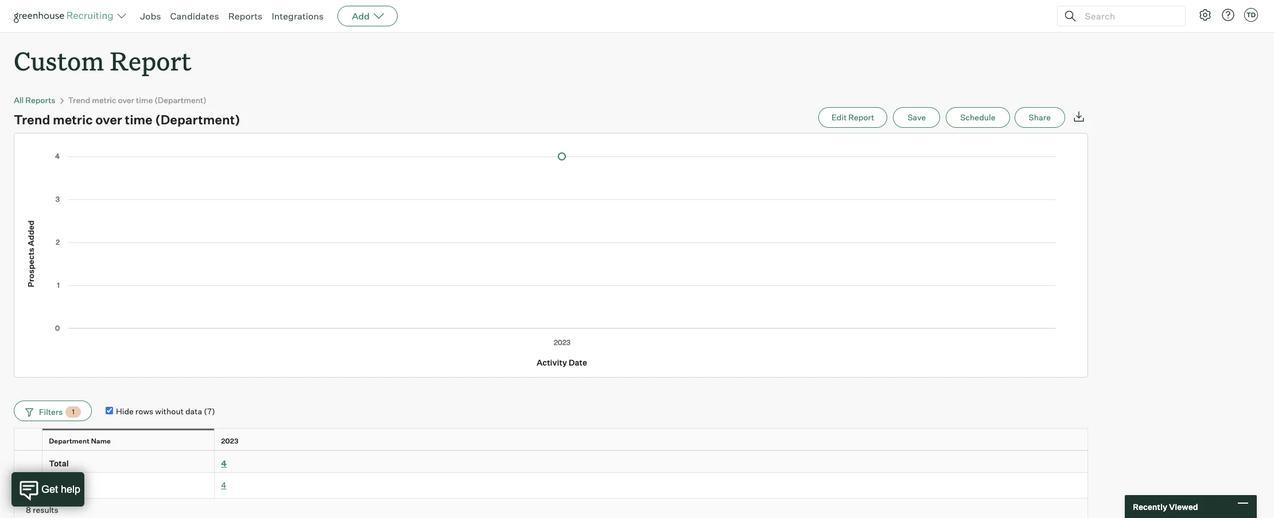 Task type: locate. For each thing, give the bounding box(es) containing it.
integrations link
[[272, 10, 324, 22]]

1 vertical spatial 4
[[221, 481, 226, 491]]

0 vertical spatial over
[[118, 95, 134, 105]]

table containing total
[[14, 429, 1088, 519]]

1 vertical spatial (department)
[[155, 112, 240, 128]]

column header for the total column header
[[14, 452, 42, 473]]

1 up 8
[[26, 481, 29, 491]]

row containing 1
[[14, 474, 1088, 499]]

column header up 1 cell
[[14, 452, 42, 473]]

0 vertical spatial report
[[110, 44, 191, 77]]

candidates link
[[170, 10, 219, 22]]

1 vertical spatial 4 link
[[221, 481, 226, 491]]

1 vertical spatial report
[[848, 113, 874, 122]]

2023
[[221, 438, 238, 446]]

total column header
[[42, 452, 215, 473]]

schedule
[[960, 113, 996, 122]]

1 vertical spatial trend metric over time (department)
[[14, 112, 240, 128]]

trend right "all reports"
[[68, 95, 90, 105]]

0 vertical spatial trend
[[68, 95, 90, 105]]

viewed
[[1169, 502, 1198, 512]]

reports right all
[[25, 95, 55, 105]]

department
[[49, 438, 89, 446]]

trend metric over time (department) down trend metric over time (department) link
[[14, 112, 240, 128]]

4 link inside row group
[[221, 481, 226, 491]]

1 horizontal spatial 1
[[72, 408, 75, 417]]

save and schedule this report to revisit it! element
[[893, 107, 946, 128]]

0 horizontal spatial report
[[110, 44, 191, 77]]

2 row from the top
[[14, 451, 1088, 474]]

row group
[[14, 474, 1088, 499]]

0 vertical spatial (department)
[[155, 95, 206, 105]]

filter image
[[24, 408, 33, 417]]

td button
[[1244, 8, 1258, 22]]

schedule button
[[946, 107, 1010, 128]]

table
[[14, 429, 1088, 519]]

column header
[[14, 429, 45, 454], [14, 452, 42, 473]]

report for custom report
[[110, 44, 191, 77]]

column header down filter icon at the left bottom
[[14, 429, 45, 454]]

2 4 link from the top
[[221, 481, 226, 491]]

report up trend metric over time (department) link
[[110, 44, 191, 77]]

trend metric over time (department) down the custom report in the top of the page
[[68, 95, 206, 105]]

save
[[908, 113, 926, 122]]

2 column header from the top
[[14, 452, 42, 473]]

trend metric over time (department) link
[[68, 95, 206, 105]]

hide
[[116, 407, 134, 417]]

1
[[72, 408, 75, 417], [26, 481, 29, 491]]

1 right filters at the left bottom
[[72, 408, 75, 417]]

0 vertical spatial trend metric over time (department)
[[68, 95, 206, 105]]

row
[[14, 429, 1088, 454], [14, 451, 1088, 474], [14, 474, 1088, 499]]

reports
[[228, 10, 263, 22], [25, 95, 55, 105]]

1 vertical spatial 1
[[26, 481, 29, 491]]

edit report
[[832, 113, 874, 122]]

over down trend metric over time (department) link
[[95, 112, 122, 128]]

column header for department name column header
[[14, 429, 45, 454]]

8
[[26, 505, 31, 515]]

1 vertical spatial trend
[[14, 112, 50, 128]]

download image
[[1072, 110, 1086, 123]]

trend down "all reports"
[[14, 112, 50, 128]]

4 link
[[221, 459, 227, 469], [221, 481, 226, 491]]

1 horizontal spatial reports
[[228, 10, 263, 22]]

0 vertical spatial 1
[[72, 408, 75, 417]]

1 horizontal spatial trend
[[68, 95, 90, 105]]

row containing total
[[14, 451, 1088, 474]]

metric down all reports link
[[53, 112, 93, 128]]

1 horizontal spatial report
[[848, 113, 874, 122]]

row containing department name
[[14, 429, 1088, 454]]

1 4 link from the top
[[221, 459, 227, 469]]

over down the custom report in the top of the page
[[118, 95, 134, 105]]

share button
[[1014, 107, 1065, 128]]

trend
[[68, 95, 90, 105], [14, 112, 50, 128]]

1 row from the top
[[14, 429, 1088, 454]]

report right edit in the right of the page
[[848, 113, 874, 122]]

report
[[110, 44, 191, 77], [848, 113, 874, 122]]

reports right candidates
[[228, 10, 263, 22]]

0 horizontal spatial trend
[[14, 112, 50, 128]]

0 vertical spatial 4
[[221, 459, 227, 469]]

time
[[136, 95, 153, 105], [125, 112, 153, 128]]

0 horizontal spatial 1
[[26, 481, 29, 491]]

3 row from the top
[[14, 474, 1088, 499]]

0 vertical spatial time
[[136, 95, 153, 105]]

all reports link
[[14, 95, 55, 105]]

over
[[118, 95, 134, 105], [95, 112, 122, 128]]

1 vertical spatial time
[[125, 112, 153, 128]]

1 cell
[[14, 474, 42, 499]]

1 column header from the top
[[14, 429, 45, 454]]

reports link
[[228, 10, 263, 22]]

4
[[221, 459, 227, 469], [221, 481, 226, 491]]

(department)
[[155, 95, 206, 105], [155, 112, 240, 128]]

metric
[[92, 95, 116, 105], [53, 112, 93, 128]]

0 horizontal spatial reports
[[25, 95, 55, 105]]

rows
[[135, 407, 153, 417]]

0 vertical spatial 4 link
[[221, 459, 227, 469]]

save button
[[893, 107, 940, 128]]

configure image
[[1198, 8, 1212, 22]]

trend metric over time (department)
[[68, 95, 206, 105], [14, 112, 240, 128]]

metric down the custom report in the top of the page
[[92, 95, 116, 105]]

results
[[33, 505, 58, 515]]



Task type: describe. For each thing, give the bounding box(es) containing it.
4 link for total
[[221, 459, 227, 469]]

jobs link
[[140, 10, 161, 22]]

1 vertical spatial metric
[[53, 112, 93, 128]]

1 vertical spatial over
[[95, 112, 122, 128]]

0 vertical spatial reports
[[228, 10, 263, 22]]

all reports
[[14, 95, 55, 105]]

test
[[49, 481, 65, 491]]

recently viewed
[[1133, 502, 1198, 512]]

without
[[155, 407, 184, 417]]

1 vertical spatial reports
[[25, 95, 55, 105]]

total
[[49, 459, 69, 469]]

td
[[1247, 11, 1256, 19]]

recently
[[1133, 502, 1167, 512]]

custom
[[14, 44, 104, 77]]

edit report link
[[818, 107, 888, 128]]

name
[[91, 438, 111, 446]]

edit
[[832, 113, 847, 122]]

hide rows without data (7)
[[116, 407, 215, 417]]

1 4 from the top
[[221, 459, 227, 469]]

8 results
[[26, 505, 58, 515]]

greenhouse recruiting image
[[14, 9, 117, 23]]

2 4 from the top
[[221, 481, 226, 491]]

report for edit report
[[848, 113, 874, 122]]

4 link for test
[[221, 481, 226, 491]]

1 inside cell
[[26, 481, 29, 491]]

td button
[[1242, 6, 1260, 24]]

department name
[[49, 438, 111, 446]]

custom report
[[14, 44, 191, 77]]

0 vertical spatial metric
[[92, 95, 116, 105]]

jobs
[[140, 10, 161, 22]]

Hide rows without data (7) checkbox
[[106, 407, 113, 415]]

(7)
[[204, 407, 215, 417]]

department name column header
[[42, 429, 217, 454]]

integrations
[[272, 10, 324, 22]]

add button
[[338, 6, 398, 26]]

row group containing 1
[[14, 474, 1088, 499]]

candidates
[[170, 10, 219, 22]]

share
[[1029, 113, 1051, 122]]

data
[[185, 407, 202, 417]]

filters
[[39, 407, 63, 417]]

add
[[352, 10, 370, 22]]

all
[[14, 95, 24, 105]]

Search text field
[[1082, 8, 1175, 24]]



Task type: vqa. For each thing, say whether or not it's contained in the screenshot.
Ok
no



